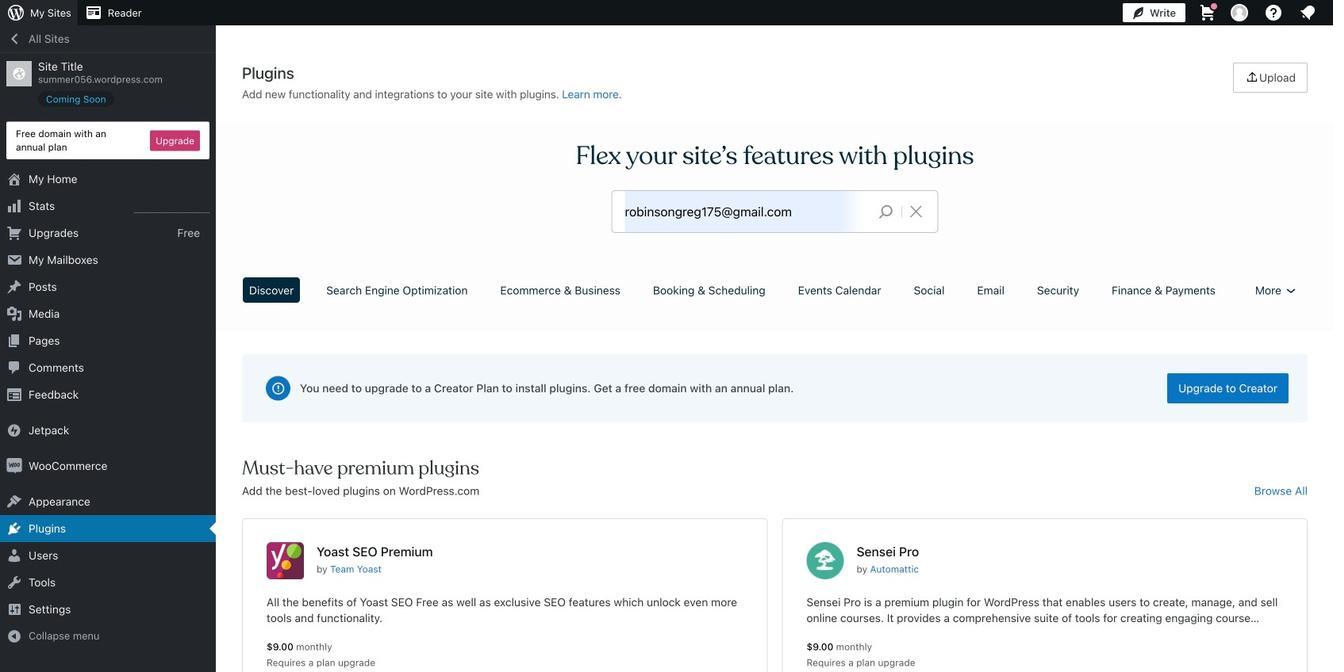 Task type: describe. For each thing, give the bounding box(es) containing it.
highest hourly views 0 image
[[134, 203, 209, 214]]

open search image
[[866, 201, 906, 223]]

my shopping cart image
[[1198, 3, 1217, 22]]

2 plugin icon image from the left
[[807, 543, 844, 580]]

Search search field
[[625, 191, 866, 233]]



Task type: locate. For each thing, give the bounding box(es) containing it.
1 vertical spatial img image
[[6, 459, 22, 475]]

main content
[[236, 63, 1313, 673]]

plugin icon image
[[267, 543, 304, 580], [807, 543, 844, 580]]

close search image
[[896, 202, 936, 221]]

0 vertical spatial img image
[[6, 423, 22, 439]]

my profile image
[[1231, 4, 1248, 21]]

1 horizontal spatial plugin icon image
[[807, 543, 844, 580]]

1 img image from the top
[[6, 423, 22, 439]]

None search field
[[612, 191, 938, 233]]

2 img image from the top
[[6, 459, 22, 475]]

1 plugin icon image from the left
[[267, 543, 304, 580]]

0 horizontal spatial plugin icon image
[[267, 543, 304, 580]]

img image
[[6, 423, 22, 439], [6, 459, 22, 475]]

help image
[[1264, 3, 1283, 22]]

manage your notifications image
[[1298, 3, 1317, 22]]



Task type: vqa. For each thing, say whether or not it's contained in the screenshot.
Open Search Image
yes



